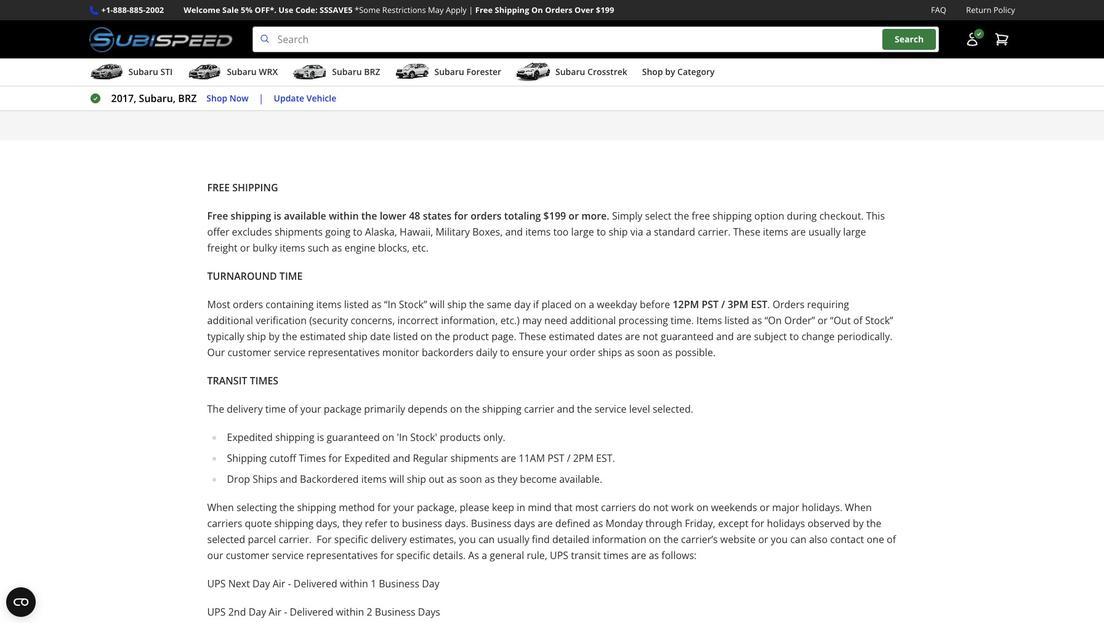 Task type: describe. For each thing, give the bounding box(es) containing it.
for down refer
[[381, 549, 394, 563]]

1 vertical spatial a
[[589, 298, 594, 312]]

1 additional from the left
[[207, 314, 253, 328]]

the up one
[[866, 517, 882, 531]]

depends
[[408, 403, 448, 416]]

level
[[629, 403, 650, 416]]

0 horizontal spatial specific
[[334, 533, 368, 547]]

our
[[207, 549, 223, 563]]

welcome sale 5% off*. use code: sssave5
[[184, 4, 353, 15]]

weekday
[[597, 298, 637, 312]]

2
[[367, 606, 372, 620]]

on left the 'in
[[382, 431, 394, 445]]

hawaii,
[[400, 225, 433, 239]]

business for days
[[375, 606, 416, 620]]

sssave5
[[320, 4, 353, 15]]

are up find at left bottom
[[538, 517, 553, 531]]

0 horizontal spatial guaranteed
[[327, 431, 380, 445]]

0 horizontal spatial soon
[[459, 473, 482, 487]]

option
[[754, 209, 784, 223]]

to down order"
[[790, 330, 799, 344]]

standard
[[654, 225, 695, 239]]

welcome
[[184, 4, 220, 15]]

lower
[[380, 209, 406, 223]]

subaru forester button
[[395, 61, 501, 86]]

2017, subaru, brz
[[111, 92, 197, 105]]

transit times
[[207, 375, 278, 388]]

observed
[[808, 517, 850, 531]]

0 vertical spatial shipping
[[495, 4, 529, 15]]

business
[[402, 517, 442, 531]]

are down processing
[[625, 330, 640, 344]]

the
[[207, 403, 224, 416]]

2 horizontal spatial listed
[[725, 314, 749, 328]]

ups for ups next day air - delivered within 1 business day
[[207, 578, 226, 591]]

*some
[[355, 4, 380, 15]]

same
[[487, 298, 512, 312]]

if
[[533, 298, 539, 312]]

not inside . orders requiring additional verification (security concerns, incorrect information, etc.) may need additional processing time. items listed as "on order" or "out of stock" typically ship by the estimated ship date listed on the product page. these estimated dates are not guaranteed and are subject to change periodically. our customer service representatives monitor backorders daily to ensure your order ships as soon as possible.
[[643, 330, 658, 344]]

delivered for 2
[[290, 606, 333, 620]]

items down option
[[763, 225, 788, 239]]

information,
[[441, 314, 498, 328]]

package
[[324, 403, 362, 416]]

1 horizontal spatial carriers
[[601, 501, 636, 515]]

ships
[[253, 473, 277, 487]]

items down totaling
[[525, 225, 551, 239]]

shop for shop now
[[207, 92, 227, 104]]

1 vertical spatial will
[[389, 473, 404, 487]]

usually inside simply select the free shipping option during checkout. this offer excludes shipments going to alaska, hawaii, military boxes, and items too large to ship via a standard carrier. these items are usually large freight or bulky items such as engine blocks, etc.
[[809, 225, 841, 239]]

the up information,
[[469, 298, 484, 312]]

0 vertical spatial stock"
[[399, 298, 427, 312]]

or left major
[[760, 501, 770, 515]]

items up (security
[[316, 298, 342, 312]]

2 additional from the left
[[570, 314, 616, 328]]

1 vertical spatial your
[[300, 403, 321, 416]]

as up the keep
[[485, 473, 495, 487]]

brz inside dropdown button
[[364, 66, 380, 78]]

a subaru brz thumbnail image image
[[293, 63, 327, 81]]

1 horizontal spatial specific
[[396, 549, 430, 563]]

for up backordered
[[329, 452, 342, 466]]

0 vertical spatial |
[[469, 4, 473, 15]]

+1-888-885-2002
[[101, 4, 164, 15]]

as right out on the left of page
[[447, 473, 457, 487]]

1 vertical spatial pst
[[548, 452, 564, 466]]

verification
[[256, 314, 307, 328]]

holidays
[[767, 517, 805, 531]]

on right depends
[[450, 403, 462, 416]]

customer inside the when selecting the shipping method for your package, please keep in mind that most carriers do not work on weekends or major holidays. when carriers quote shipping days, they refer to business days. business days are defined as monday through friday, except for holidays observed by the selected parcel carrier.  for specific delivery estimates, you can usually find detailed information on the carrier's website or you can also contact one of our customer service representatives for specific details. as a general rule, ups transit times are as follows:
[[226, 549, 269, 563]]

excludes
[[232, 225, 272, 239]]

shipping left days,
[[274, 517, 314, 531]]

service inside . orders requiring additional verification (security concerns, incorrect information, etc.) may need additional processing time. items listed as "on order" or "out of stock" typically ship by the estimated ship date listed on the product page. these estimated dates are not guaranteed and are subject to change periodically. our customer service representatives monitor backorders daily to ensure your order ships as soon as possible.
[[274, 346, 306, 360]]

policy
[[994, 4, 1015, 15]]

product
[[453, 330, 489, 344]]

3pm
[[728, 298, 748, 312]]

the up products on the left of the page
[[465, 403, 480, 416]]

now
[[230, 92, 249, 104]]

within for 1
[[340, 578, 368, 591]]

blocks,
[[378, 241, 410, 255]]

shipping up cutoff
[[275, 431, 314, 445]]

to inside the when selecting the shipping method for your package, please keep in mind that most carriers do not work on weekends or major holidays. when carriers quote shipping days, they refer to business days. business days are defined as monday through friday, except for holidays observed by the selected parcel carrier.  for specific delivery estimates, you can usually find detailed information on the carrier's website or you can also contact one of our customer service representatives for specific details. as a general rule, ups transit times are as follows:
[[390, 517, 399, 531]]

open widget image
[[6, 588, 36, 618]]

processing
[[619, 314, 668, 328]]

0 horizontal spatial orders
[[545, 4, 573, 15]]

and right "carrier"
[[557, 403, 575, 416]]

are left 11am
[[501, 452, 516, 466]]

representatives inside the when selecting the shipping method for your package, please keep in mind that most carriers do not work on weekends or major holidays. when carriers quote shipping days, they refer to business days. business days are defined as monday through friday, except for holidays observed by the selected parcel carrier.  for specific delivery estimates, you can usually find detailed information on the carrier's website or you can also contact one of our customer service representatives for specific details. as a general rule, ups transit times are as follows:
[[306, 549, 378, 563]]

subaru wrx
[[227, 66, 278, 78]]

shop now link
[[207, 92, 249, 106]]

"in
[[384, 298, 396, 312]]

1 horizontal spatial free
[[475, 4, 493, 15]]

0 horizontal spatial delivery
[[227, 403, 263, 416]]

on down through
[[649, 533, 661, 547]]

weekends
[[711, 501, 757, 515]]

subaru brz button
[[293, 61, 380, 86]]

the up 'backorders'
[[435, 330, 450, 344]]

1 vertical spatial expedited
[[344, 452, 390, 466]]

subaru for subaru sti
[[128, 66, 158, 78]]

parcel
[[248, 533, 276, 547]]

of inside . orders requiring additional verification (security concerns, incorrect information, etc.) may need additional processing time. items listed as "on order" or "out of stock" typically ship by the estimated ship date listed on the product page. these estimated dates are not guaranteed and are subject to change periodically. our customer service representatives monitor backorders daily to ensure your order ships as soon as possible.
[[853, 314, 863, 328]]

by inside "dropdown button"
[[665, 66, 675, 78]]

0 horizontal spatial of
[[289, 403, 298, 416]]

requiring
[[807, 298, 849, 312]]

that
[[554, 501, 573, 515]]

1 vertical spatial free
[[207, 209, 228, 223]]

the right "selecting"
[[279, 501, 295, 515]]

to down 'page.'
[[500, 346, 509, 360]]

shipping up excludes
[[231, 209, 271, 223]]

stock'
[[410, 431, 437, 445]]

periodically.
[[837, 330, 893, 344]]

carrier
[[524, 403, 554, 416]]

items
[[696, 314, 722, 328]]

885-
[[129, 4, 146, 15]]

1 vertical spatial service
[[595, 403, 627, 416]]

ups for ups 2nd day air - delivered within 2 business days
[[207, 606, 226, 620]]

48
[[409, 209, 420, 223]]

free
[[692, 209, 710, 223]]

"out
[[830, 314, 851, 328]]

the up alaska, in the top left of the page
[[361, 209, 377, 223]]

quote
[[245, 517, 272, 531]]

and inside simply select the free shipping option during checkout. this offer excludes shipments going to alaska, hawaii, military boxes, and items too large to ship via a standard carrier. these items are usually large freight or bulky items such as engine blocks, etc.
[[505, 225, 523, 239]]

a subaru sti thumbnail image image
[[89, 63, 123, 81]]

most
[[207, 298, 230, 312]]

as left the 'possible.'
[[662, 346, 673, 360]]

items up method
[[361, 473, 387, 487]]

1 horizontal spatial /
[[721, 298, 725, 312]]

order
[[570, 346, 596, 360]]

as down est
[[752, 314, 762, 328]]

search input field
[[252, 27, 939, 52]]

as right ships
[[625, 346, 635, 360]]

shipping cutoff times for expedited and regular shipments are 11am pst / 2pm est.
[[227, 452, 615, 466]]

times
[[250, 375, 278, 388]]

information
[[592, 533, 646, 547]]

faq
[[931, 4, 947, 15]]

as
[[468, 549, 479, 563]]

as down most
[[593, 517, 603, 531]]

stock" inside . orders requiring additional verification (security concerns, incorrect information, etc.) may need additional processing time. items listed as "on order" or "out of stock" typically ship by the estimated ship date listed on the product page. these estimated dates are not guaranteed and are subject to change periodically. our customer service representatives monitor backorders daily to ensure your order ships as soon as possible.
[[865, 314, 893, 328]]

select
[[645, 209, 672, 223]]

1 can from the left
[[478, 533, 495, 547]]

ups 2nd day air - delivered within 2 business days
[[207, 606, 440, 620]]

1 horizontal spatial listed
[[393, 330, 418, 344]]

representatives inside . orders requiring additional verification (security concerns, incorrect information, etc.) may need additional processing time. items listed as "on order" or "out of stock" typically ship by the estimated ship date listed on the product page. these estimated dates are not guaranteed and are subject to change periodically. our customer service representatives monitor backorders daily to ensure your order ships as soon as possible.
[[308, 346, 380, 360]]

transit
[[571, 549, 601, 563]]

2 you from the left
[[771, 533, 788, 547]]

alaska,
[[365, 225, 397, 239]]

and down cutoff
[[280, 473, 297, 487]]

time.
[[671, 314, 694, 328]]

1 vertical spatial shipments
[[450, 452, 499, 466]]

is for guaranteed
[[317, 431, 324, 445]]

the down through
[[664, 533, 679, 547]]

as inside simply select the free shipping option during checkout. this offer excludes shipments going to alaska, hawaii, military boxes, and items too large to ship via a standard carrier. these items are usually large freight or bulky items such as engine blocks, etc.
[[332, 241, 342, 255]]

0 horizontal spatial listed
[[344, 298, 369, 312]]

ship left out on the left of page
[[407, 473, 426, 487]]

as left the follows: at the right bottom of page
[[649, 549, 659, 563]]

etc.)
[[501, 314, 520, 328]]

simply
[[612, 209, 643, 223]]

ship inside simply select the free shipping option during checkout. this offer excludes shipments going to alaska, hawaii, military boxes, and items too large to ship via a standard carrier. these items are usually large freight or bulky items such as engine blocks, etc.
[[609, 225, 628, 239]]

by inside . orders requiring additional verification (security concerns, incorrect information, etc.) may need additional processing time. items listed as "on order" or "out of stock" typically ship by the estimated ship date listed on the product page. these estimated dates are not guaranteed and are subject to change periodically. our customer service representatives monitor backorders daily to ensure your order ships as soon as possible.
[[269, 330, 280, 344]]

sti
[[160, 66, 173, 78]]

most
[[575, 501, 599, 515]]

guaranteed inside . orders requiring additional verification (security concerns, incorrect information, etc.) may need additional processing time. items listed as "on order" or "out of stock" typically ship by the estimated ship date listed on the product page. these estimated dates are not guaranteed and are subject to change periodically. our customer service representatives monitor backorders daily to ensure your order ships as soon as possible.
[[661, 330, 714, 344]]

typically
[[207, 330, 244, 344]]

0 horizontal spatial /
[[567, 452, 571, 466]]

1 vertical spatial |
[[258, 92, 264, 105]]

a subaru crosstrek thumbnail image image
[[516, 63, 551, 81]]

incorrect
[[397, 314, 438, 328]]

subaru for subaru crosstrek
[[556, 66, 585, 78]]

search button
[[883, 29, 936, 50]]

need
[[544, 314, 568, 328]]

turnaround time
[[207, 270, 303, 283]]

containing
[[266, 298, 314, 312]]

for up refer
[[378, 501, 391, 515]]

usually inside the when selecting the shipping method for your package, please keep in mind that most carriers do not work on weekends or major holidays. when carriers quote shipping days, they refer to business days. business days are defined as monday through friday, except for holidays observed by the selected parcel carrier.  for specific delivery estimates, you can usually find detailed information on the carrier's website or you can also contact one of our customer service representatives for specific details. as a general rule, ups transit times are as follows:
[[497, 533, 529, 547]]

day up days
[[422, 578, 440, 591]]

air for 2nd
[[269, 606, 281, 620]]

during
[[787, 209, 817, 223]]

your inside the when selecting the shipping method for your package, please keep in mind that most carriers do not work on weekends or major holidays. when carriers quote shipping days, they refer to business days. business days are defined as monday through friday, except for holidays observed by the selected parcel carrier.  for specific delivery estimates, you can usually find detailed information on the carrier's website or you can also contact one of our customer service representatives for specific details. as a general rule, ups transit times are as follows:
[[393, 501, 414, 515]]

to down the more.
[[597, 225, 606, 239]]

subispeed logo image
[[89, 27, 233, 52]]

general
[[490, 549, 524, 563]]

they inside the when selecting the shipping method for your package, please keep in mind that most carriers do not work on weekends or major holidays. when carriers quote shipping days, they refer to business days. business days are defined as monday through friday, except for holidays observed by the selected parcel carrier.  for specific delivery estimates, you can usually find detailed information on the carrier's website or you can also contact one of our customer service representatives for specific details. as a general rule, ups transit times are as follows:
[[342, 517, 362, 531]]

shipments inside simply select the free shipping option during checkout. this offer excludes shipments going to alaska, hawaii, military boxes, and items too large to ship via a standard carrier. these items are usually large freight or bulky items such as engine blocks, etc.
[[275, 225, 323, 239]]

0 vertical spatial within
[[329, 209, 359, 223]]

page.
[[492, 330, 517, 344]]

shop now
[[207, 92, 249, 104]]

products
[[440, 431, 481, 445]]

subaru for subaru brz
[[332, 66, 362, 78]]

or up too
[[569, 209, 579, 223]]

holidays.
[[802, 501, 843, 515]]

. orders requiring additional verification (security concerns, incorrect information, etc.) may need additional processing time. items listed as "on order" or "out of stock" typically ship by the estimated ship date listed on the product page. these estimated dates are not guaranteed and are subject to change periodically. our customer service representatives monitor backorders daily to ensure your order ships as soon as possible.
[[207, 298, 893, 360]]

delivery inside the when selecting the shipping method for your package, please keep in mind that most carriers do not work on weekends or major holidays. when carriers quote shipping days, they refer to business days. business days are defined as monday through friday, except for holidays observed by the selected parcel carrier.  for specific delivery estimates, you can usually find detailed information on the carrier's website or you can also contact one of our customer service representatives for specific details. as a general rule, ups transit times are as follows:
[[371, 533, 407, 547]]

0 vertical spatial will
[[430, 298, 445, 312]]



Task type: vqa. For each thing, say whether or not it's contained in the screenshot.
2nd Additional from left
yes



Task type: locate. For each thing, give the bounding box(es) containing it.
0 vertical spatial they
[[497, 473, 517, 487]]

subaru for subaru forester
[[434, 66, 464, 78]]

$199 right 'over'
[[596, 4, 614, 15]]

2pm
[[573, 452, 594, 466]]

will up incorrect
[[430, 298, 445, 312]]

not down processing
[[643, 330, 658, 344]]

on up friday,
[[697, 501, 709, 515]]

1 vertical spatial carriers
[[207, 517, 242, 531]]

these down option
[[733, 225, 760, 239]]

within for 2
[[336, 606, 364, 620]]

1 horizontal spatial by
[[665, 66, 675, 78]]

0 vertical spatial not
[[643, 330, 658, 344]]

additional up dates
[[570, 314, 616, 328]]

.
[[768, 298, 770, 312]]

5 subaru from the left
[[556, 66, 585, 78]]

1 you from the left
[[459, 533, 476, 547]]

1 horizontal spatial orders
[[471, 209, 502, 223]]

checkout.
[[819, 209, 864, 223]]

transit
[[207, 375, 247, 388]]

1 horizontal spatial will
[[430, 298, 445, 312]]

0 horizontal spatial large
[[571, 225, 594, 239]]

1 horizontal spatial these
[[733, 225, 760, 239]]

orders up order"
[[773, 298, 805, 312]]

service down parcel
[[272, 549, 304, 563]]

usually down the checkout.
[[809, 225, 841, 239]]

a subaru forester thumbnail image image
[[395, 63, 430, 81]]

of right time
[[289, 403, 298, 416]]

ensure
[[512, 346, 544, 360]]

defined
[[555, 517, 590, 531]]

to up "engine"
[[353, 225, 363, 239]]

customer down parcel
[[226, 549, 269, 563]]

subject
[[754, 330, 787, 344]]

offer
[[207, 225, 229, 239]]

1 vertical spatial not
[[653, 501, 669, 515]]

0 vertical spatial listed
[[344, 298, 369, 312]]

0 vertical spatial business
[[471, 517, 512, 531]]

estimated down (security
[[300, 330, 346, 344]]

0 vertical spatial $199
[[596, 4, 614, 15]]

1 horizontal spatial usually
[[809, 225, 841, 239]]

0 horizontal spatial free
[[207, 209, 228, 223]]

shipping for shipping
[[89, 71, 216, 111]]

return policy
[[966, 4, 1015, 15]]

a
[[646, 225, 651, 239], [589, 298, 594, 312], [482, 549, 487, 563]]

off*.
[[255, 4, 277, 15]]

1 horizontal spatial you
[[771, 533, 788, 547]]

0 vertical spatial specific
[[334, 533, 368, 547]]

- down 'ups next day air - delivered within 1 business day'
[[284, 606, 287, 620]]

within up the "going"
[[329, 209, 359, 223]]

only.
[[483, 431, 505, 445]]

the delivery time of your package primarily depends on the shipping carrier and the service level selected.
[[207, 403, 693, 416]]

shop for shop by category
[[642, 66, 663, 78]]

0 vertical spatial ups
[[550, 549, 569, 563]]

a subaru wrx thumbnail image image
[[187, 63, 222, 81]]

- up ups 2nd day air - delivered within 2 business days
[[288, 578, 291, 591]]

for up military
[[454, 209, 468, 223]]

0 horizontal spatial expedited
[[227, 431, 273, 445]]

day
[[514, 298, 531, 312]]

2 vertical spatial within
[[336, 606, 364, 620]]

1 horizontal spatial expedited
[[344, 452, 390, 466]]

drop ships and backordered items will ship out as soon as they become available. ​
[[227, 473, 605, 487]]

the inside simply select the free shipping option during checkout. this offer excludes shipments going to alaska, hawaii, military boxes, and items too large to ship via a standard carrier. these items are usually large freight or bulky items such as engine blocks, etc.
[[674, 209, 689, 223]]

0 horizontal spatial shipping
[[89, 71, 216, 111]]

1 vertical spatial orders
[[233, 298, 263, 312]]

and down totaling
[[505, 225, 523, 239]]

/ left 2pm
[[567, 452, 571, 466]]

restrictions
[[382, 4, 426, 15]]

1 vertical spatial business
[[379, 578, 419, 591]]

1 vertical spatial specific
[[396, 549, 430, 563]]

+1-888-885-2002 link
[[101, 4, 164, 17]]

stock"
[[399, 298, 427, 312], [865, 314, 893, 328]]

0 vertical spatial orders
[[545, 4, 573, 15]]

air for next
[[273, 578, 285, 591]]

ups down "detailed"
[[550, 549, 569, 563]]

subaru up the now
[[227, 66, 257, 78]]

0 vertical spatial service
[[274, 346, 306, 360]]

the up standard
[[674, 209, 689, 223]]

these
[[733, 225, 760, 239], [519, 330, 546, 344]]

or down excludes
[[240, 241, 250, 255]]

refer
[[365, 517, 387, 531]]

they
[[497, 473, 517, 487], [342, 517, 362, 531]]

date
[[370, 330, 391, 344]]

by inside the when selecting the shipping method for your package, please keep in mind that most carriers do not work on weekends or major holidays. when carriers quote shipping days, they refer to business days. business days are defined as monday through friday, except for holidays observed by the selected parcel carrier.  for specific delivery estimates, you can usually find detailed information on the carrier's website or you can also contact one of our customer service representatives for specific details. as a general rule, ups transit times are as follows:
[[853, 517, 864, 531]]

are right times
[[631, 549, 646, 563]]

estimated up order
[[549, 330, 595, 344]]

0 horizontal spatial orders
[[233, 298, 263, 312]]

keep
[[492, 501, 514, 515]]

or inside . orders requiring additional verification (security concerns, incorrect information, etc.) may need additional processing time. items listed as "on order" or "out of stock" typically ship by the estimated ship date listed on the product page. these estimated dates are not guaranteed and are subject to change periodically. our customer service representatives monitor backorders daily to ensure your order ships as soon as possible.
[[818, 314, 828, 328]]

delivery down transit times
[[227, 403, 263, 416]]

and
[[505, 225, 523, 239], [716, 330, 734, 344], [557, 403, 575, 416], [393, 452, 410, 466], [280, 473, 297, 487]]

0 vertical spatial orders
[[471, 209, 502, 223]]

air right next
[[273, 578, 285, 591]]

shipments down available
[[275, 225, 323, 239]]

shipping up only.
[[482, 403, 522, 416]]

0 vertical spatial soon
[[637, 346, 660, 360]]

will
[[430, 298, 445, 312], [389, 473, 404, 487]]

subaru crosstrek
[[556, 66, 627, 78]]

| right apply
[[469, 4, 473, 15]]

0 vertical spatial customer
[[228, 346, 271, 360]]

2 vertical spatial business
[[375, 606, 416, 620]]

primarily
[[364, 403, 405, 416]]

your left order
[[546, 346, 567, 360]]

subaru wrx button
[[187, 61, 278, 86]]

5%
[[241, 4, 253, 15]]

within left the 1
[[340, 578, 368, 591]]

you down 'holidays'
[[771, 533, 788, 547]]

business for day
[[379, 578, 419, 591]]

please
[[460, 501, 489, 515]]

can up as
[[478, 533, 495, 547]]

shipping for shipping cutoff times for expedited and regular shipments are 11am pst / 2pm est.
[[227, 452, 267, 466]]

1 horizontal spatial they
[[497, 473, 517, 487]]

or right website
[[758, 533, 768, 547]]

0 horizontal spatial shipments
[[275, 225, 323, 239]]

are down during
[[791, 225, 806, 239]]

0 vertical spatial -
[[288, 578, 291, 591]]

0 horizontal spatial pst
[[548, 452, 564, 466]]

our
[[207, 346, 225, 360]]

by up the contact
[[853, 517, 864, 531]]

dates
[[597, 330, 623, 344]]

0 vertical spatial delivered
[[294, 578, 337, 591]]

soon
[[637, 346, 660, 360], [459, 473, 482, 487]]

1 horizontal spatial shop
[[642, 66, 663, 78]]

ups inside the when selecting the shipping method for your package, please keep in mind that most carriers do not work on weekends or major holidays. when carriers quote shipping days, they refer to business days. business days are defined as monday through friday, except for holidays observed by the selected parcel carrier.  for specific delivery estimates, you can usually find detailed information on the carrier's website or you can also contact one of our customer service representatives for specific details. as a general rule, ups transit times are as follows:
[[550, 549, 569, 563]]

orders right on
[[545, 4, 573, 15]]

3 subaru from the left
[[332, 66, 362, 78]]

1 horizontal spatial your
[[393, 501, 414, 515]]

1 vertical spatial delivery
[[371, 533, 407, 547]]

on inside . orders requiring additional verification (security concerns, incorrect information, etc.) may need additional processing time. items listed as "on order" or "out of stock" typically ship by the estimated ship date listed on the product page. these estimated dates are not guaranteed and are subject to change periodically. our customer service representatives monitor backorders daily to ensure your order ships as soon as possible.
[[421, 330, 432, 344]]

0 vertical spatial delivery
[[227, 403, 263, 416]]

1 vertical spatial stock"
[[865, 314, 893, 328]]

monday
[[606, 517, 643, 531]]

guaranteed down time.
[[661, 330, 714, 344]]

not right do
[[653, 501, 669, 515]]

2 horizontal spatial your
[[546, 346, 567, 360]]

freight
[[207, 241, 238, 255]]

service inside the when selecting the shipping method for your package, please keep in mind that most carriers do not work on weekends or major holidays. when carriers quote shipping days, they refer to business days. business days are defined as monday through friday, except for holidays observed by the selected parcel carrier.  for specific delivery estimates, you can usually find detailed information on the carrier's website or you can also contact one of our customer service representatives for specific details. as a general rule, ups transit times are as follows:
[[272, 549, 304, 563]]

1 vertical spatial soon
[[459, 473, 482, 487]]

follows:
[[662, 549, 697, 563]]

2 vertical spatial shipping
[[227, 452, 267, 466]]

time
[[279, 270, 303, 283]]

|
[[469, 4, 473, 15], [258, 92, 264, 105]]

1 horizontal spatial orders
[[773, 298, 805, 312]]

0 horizontal spatial is
[[274, 209, 281, 223]]

are inside simply select the free shipping option during checkout. this offer excludes shipments going to alaska, hawaii, military boxes, and items too large to ship via a standard carrier. these items are usually large freight or bulky items such as engine blocks, etc.
[[791, 225, 806, 239]]

1 vertical spatial delivered
[[290, 606, 333, 620]]

times
[[299, 452, 326, 466]]

return policy link
[[966, 4, 1015, 17]]

order"
[[784, 314, 815, 328]]

0 vertical spatial shop
[[642, 66, 663, 78]]

shop inside "dropdown button"
[[642, 66, 663, 78]]

1 horizontal spatial a
[[589, 298, 594, 312]]

as left the "in
[[371, 298, 382, 312]]

air right 2nd
[[269, 606, 281, 620]]

estimates,
[[409, 533, 456, 547]]

these inside . orders requiring additional verification (security concerns, incorrect information, etc.) may need additional processing time. items listed as "on order" or "out of stock" typically ship by the estimated ship date listed on the product page. these estimated dates are not guaranteed and are subject to change periodically. our customer service representatives monitor backorders daily to ensure your order ships as soon as possible.
[[519, 330, 546, 344]]

0 horizontal spatial |
[[258, 92, 264, 105]]

carrier's
[[681, 533, 718, 547]]

pst up items
[[702, 298, 719, 312]]

2 horizontal spatial a
[[646, 225, 651, 239]]

2 vertical spatial your
[[393, 501, 414, 515]]

2 estimated from the left
[[549, 330, 595, 344]]

*some restrictions may apply | free shipping on orders over $199
[[355, 4, 614, 15]]

of up periodically.
[[853, 314, 863, 328]]

the down verification
[[282, 330, 297, 344]]

delivery down refer
[[371, 533, 407, 547]]

your inside . orders requiring additional verification (security concerns, incorrect information, etc.) may need additional processing time. items listed as "on order" or "out of stock" typically ship by the estimated ship date listed on the product page. these estimated dates are not guaranteed and are subject to change periodically. our customer service representatives monitor backorders daily to ensure your order ships as soon as possible.
[[546, 346, 567, 360]]

of right one
[[887, 533, 896, 547]]

1 horizontal spatial is
[[317, 431, 324, 445]]

or
[[569, 209, 579, 223], [240, 241, 250, 255], [818, 314, 828, 328], [760, 501, 770, 515], [758, 533, 768, 547]]

subaru up vehicle
[[332, 66, 362, 78]]

in
[[517, 501, 525, 515]]

not
[[643, 330, 658, 344], [653, 501, 669, 515]]

0 vertical spatial guaranteed
[[661, 330, 714, 344]]

when up observed
[[845, 501, 872, 515]]

items left such on the top left of the page
[[280, 241, 305, 255]]

0 horizontal spatial carriers
[[207, 517, 242, 531]]

1 vertical spatial air
[[269, 606, 281, 620]]

day for ups 2nd day air - delivered within 2 business days
[[249, 606, 266, 620]]

shipping up days,
[[297, 501, 336, 515]]

0 horizontal spatial -
[[284, 606, 287, 620]]

carriers up monday
[[601, 501, 636, 515]]

they up the keep
[[497, 473, 517, 487]]

0 vertical spatial a
[[646, 225, 651, 239]]

time
[[265, 403, 286, 416]]

ups next day air - delivered within 1 business day
[[207, 578, 440, 591]]

business inside the when selecting the shipping method for your package, please keep in mind that most carriers do not work on weekends or major holidays. when carriers quote shipping days, they refer to business days. business days are defined as monday through friday, except for holidays observed by the selected parcel carrier.  for specific delivery estimates, you can usually find detailed information on the carrier's website or you can also contact one of our customer service representatives for specific details. as a general rule, ups transit times are as follows:
[[471, 517, 512, 531]]

may
[[428, 4, 444, 15]]

- for next
[[288, 578, 291, 591]]

2 can from the left
[[790, 533, 807, 547]]

1 horizontal spatial -
[[288, 578, 291, 591]]

0 horizontal spatial stock"
[[399, 298, 427, 312]]

1 vertical spatial shipping
[[89, 71, 216, 111]]

shipping inside simply select the free shipping option during checkout. this offer excludes shipments going to alaska, hawaii, military boxes, and items too large to ship via a standard carrier. these items are usually large freight or bulky items such as engine blocks, etc.
[[713, 209, 752, 223]]

guaranteed
[[661, 330, 714, 344], [327, 431, 380, 445]]

turnaround
[[207, 270, 277, 283]]

0 vertical spatial brz
[[364, 66, 380, 78]]

ship down concerns,
[[348, 330, 368, 344]]

soon inside . orders requiring additional verification (security concerns, incorrect information, etc.) may need additional processing time. items listed as "on order" or "out of stock" typically ship by the estimated ship date listed on the product page. these estimated dates are not guaranteed and are subject to change periodically. our customer service representatives monitor backorders daily to ensure your order ships as soon as possible.
[[637, 346, 660, 360]]

shipping
[[495, 4, 529, 15], [89, 71, 216, 111], [227, 452, 267, 466]]

items
[[525, 225, 551, 239], [763, 225, 788, 239], [280, 241, 305, 255], [316, 298, 342, 312], [361, 473, 387, 487]]

0 horizontal spatial by
[[269, 330, 280, 344]]

2 subaru from the left
[[227, 66, 257, 78]]

a inside the when selecting the shipping method for your package, please keep in mind that most carriers do not work on weekends or major holidays. when carriers quote shipping days, they refer to business days. business days are defined as monday through friday, except for holidays observed by the selected parcel carrier.  for specific delivery estimates, you can usually find detailed information on the carrier's website or you can also contact one of our customer service representatives for specific details. as a general rule, ups transit times are as follows:
[[482, 549, 487, 563]]

expedited
[[227, 431, 273, 445], [344, 452, 390, 466]]

1 horizontal spatial additional
[[570, 314, 616, 328]]

2 vertical spatial a
[[482, 549, 487, 563]]

is for available
[[274, 209, 281, 223]]

your up the business
[[393, 501, 414, 515]]

a right as
[[482, 549, 487, 563]]

guaranteed down 'package'
[[327, 431, 380, 445]]

by down verification
[[269, 330, 280, 344]]

etc.
[[412, 241, 429, 255]]

- for 2nd
[[284, 606, 287, 620]]

1 horizontal spatial shipments
[[450, 452, 499, 466]]

1 horizontal spatial when
[[845, 501, 872, 515]]

brz left a subaru forester thumbnail image
[[364, 66, 380, 78]]

on
[[574, 298, 586, 312], [421, 330, 432, 344], [450, 403, 462, 416], [382, 431, 394, 445], [697, 501, 709, 515], [649, 533, 661, 547]]

0 vertical spatial shipments
[[275, 225, 323, 239]]

apply
[[446, 4, 467, 15]]

is left available
[[274, 209, 281, 223]]

not inside the when selecting the shipping method for your package, please keep in mind that most carriers do not work on weekends or major holidays. when carriers quote shipping days, they refer to business days. business days are defined as monday through friday, except for holidays observed by the selected parcel carrier.  for specific delivery estimates, you can usually find detailed information on the carrier's website or you can also contact one of our customer service representatives for specific details. as a general rule, ups transit times are as follows:
[[653, 501, 669, 515]]

0 vertical spatial pst
[[702, 298, 719, 312]]

1 vertical spatial representatives
[[306, 549, 378, 563]]

additional up typically
[[207, 314, 253, 328]]

to right refer
[[390, 517, 399, 531]]

1 large from the left
[[571, 225, 594, 239]]

1 horizontal spatial soon
[[637, 346, 660, 360]]

1 vertical spatial by
[[269, 330, 280, 344]]

orders inside . orders requiring additional verification (security concerns, incorrect information, etc.) may need additional processing time. items listed as "on order" or "out of stock" typically ship by the estimated ship date listed on the product page. these estimated dates are not guaranteed and are subject to change periodically. our customer service representatives monitor backorders daily to ensure your order ships as soon as possible.
[[773, 298, 805, 312]]

subaru crosstrek button
[[516, 61, 627, 86]]

1 horizontal spatial guaranteed
[[661, 330, 714, 344]]

ship up information,
[[447, 298, 467, 312]]

carriers up selected
[[207, 517, 242, 531]]

1 vertical spatial /
[[567, 452, 571, 466]]

1 horizontal spatial $199
[[596, 4, 614, 15]]

and inside . orders requiring additional verification (security concerns, incorrect information, etc.) may need additional processing time. items listed as "on order" or "out of stock" typically ship by the estimated ship date listed on the product page. these estimated dates are not guaranteed and are subject to change periodically. our customer service representatives monitor backorders daily to ensure your order ships as soon as possible.
[[716, 330, 734, 344]]

by left the category
[[665, 66, 675, 78]]

shipping up carrier. at the top right
[[713, 209, 752, 223]]

or inside simply select the free shipping option during checkout. this offer excludes shipments going to alaska, hawaii, military boxes, and items too large to ship via a standard carrier. these items are usually large freight or bulky items such as engine blocks, etc.
[[240, 241, 250, 255]]

free right apply
[[475, 4, 493, 15]]

ship down verification
[[247, 330, 266, 344]]

subaru forester
[[434, 66, 501, 78]]

subaru sti
[[128, 66, 173, 78]]

0 horizontal spatial $199
[[544, 209, 566, 223]]

2002
[[146, 4, 164, 15]]

day right 2nd
[[249, 606, 266, 620]]

subaru for subaru wrx
[[227, 66, 257, 78]]

est
[[751, 298, 768, 312]]

except
[[718, 517, 749, 531]]

0 vertical spatial your
[[546, 346, 567, 360]]

11am
[[519, 452, 545, 466]]

0 vertical spatial these
[[733, 225, 760, 239]]

4 subaru from the left
[[434, 66, 464, 78]]

these down "may"
[[519, 330, 546, 344]]

0 horizontal spatial can
[[478, 533, 495, 547]]

for right except
[[751, 517, 764, 531]]

-
[[288, 578, 291, 591], [284, 606, 287, 620]]

2 when from the left
[[845, 501, 872, 515]]

2 large from the left
[[843, 225, 866, 239]]

0 vertical spatial expedited
[[227, 431, 273, 445]]

0 vertical spatial free
[[475, 4, 493, 15]]

button image
[[965, 32, 979, 47]]

subaru brz
[[332, 66, 380, 78]]

mind
[[528, 501, 552, 515]]

on down incorrect
[[421, 330, 432, 344]]

delivered for 1
[[294, 578, 337, 591]]

0 vertical spatial /
[[721, 298, 725, 312]]

1 vertical spatial brz
[[178, 92, 197, 105]]

0 horizontal spatial usually
[[497, 533, 529, 547]]

subaru inside "dropdown button"
[[128, 66, 158, 78]]

"on
[[765, 314, 782, 328]]

do
[[639, 501, 651, 515]]

your left 'package'
[[300, 403, 321, 416]]

1 vertical spatial ups
[[207, 578, 226, 591]]

0 vertical spatial carriers
[[601, 501, 636, 515]]

the right "carrier"
[[577, 403, 592, 416]]

1 vertical spatial customer
[[226, 549, 269, 563]]

representatives down (security
[[308, 346, 380, 360]]

1 estimated from the left
[[300, 330, 346, 344]]

ship
[[609, 225, 628, 239], [447, 298, 467, 312], [247, 330, 266, 344], [348, 330, 368, 344], [407, 473, 426, 487]]

a inside simply select the free shipping option during checkout. this offer excludes shipments going to alaska, hawaii, military boxes, and items too large to ship via a standard carrier. these items are usually large freight or bulky items such as engine blocks, etc.
[[646, 225, 651, 239]]

these inside simply select the free shipping option during checkout. this offer excludes shipments going to alaska, hawaii, military boxes, and items too large to ship via a standard carrier. these items are usually large freight or bulky items such as engine blocks, etc.
[[733, 225, 760, 239]]

are left subject
[[736, 330, 752, 344]]

on right placed
[[574, 298, 586, 312]]

1 horizontal spatial brz
[[364, 66, 380, 78]]

such
[[308, 241, 329, 255]]

customer inside . orders requiring additional verification (security concerns, incorrect information, etc.) may need additional processing time. items listed as "on order" or "out of stock" typically ship by the estimated ship date listed on the product page. these estimated dates are not guaranteed and are subject to change periodically. our customer service representatives monitor backorders daily to ensure your order ships as soon as possible.
[[228, 346, 271, 360]]

0 vertical spatial of
[[853, 314, 863, 328]]

shop by category
[[642, 66, 715, 78]]

1 when from the left
[[207, 501, 234, 515]]

days,
[[316, 517, 340, 531]]

0 horizontal spatial a
[[482, 549, 487, 563]]

specific right for
[[334, 533, 368, 547]]

free shipping
[[207, 181, 278, 195]]

usually
[[809, 225, 841, 239], [497, 533, 529, 547]]

a right the via
[[646, 225, 651, 239]]

2017,
[[111, 92, 136, 105]]

subaru left sti
[[128, 66, 158, 78]]

backordered
[[300, 473, 359, 487]]

business down the keep
[[471, 517, 512, 531]]

service
[[274, 346, 306, 360], [595, 403, 627, 416], [272, 549, 304, 563]]

backorders
[[422, 346, 474, 360]]

times
[[603, 549, 629, 563]]

and down the 'in
[[393, 452, 410, 466]]

of inside the when selecting the shipping method for your package, please keep in mind that most carriers do not work on weekends or major holidays. when carriers quote shipping days, they refer to business days. business days are defined as monday through friday, except for holidays observed by the selected parcel carrier.  for specific delivery estimates, you can usually find detailed information on the carrier's website or you can also contact one of our customer service representatives for specific details. as a general rule, ups transit times are as follows:
[[887, 533, 896, 547]]

1 subaru from the left
[[128, 66, 158, 78]]

1 vertical spatial usually
[[497, 533, 529, 547]]

day for ups next day air - delivered within 1 business day
[[252, 578, 270, 591]]

1 vertical spatial is
[[317, 431, 324, 445]]



